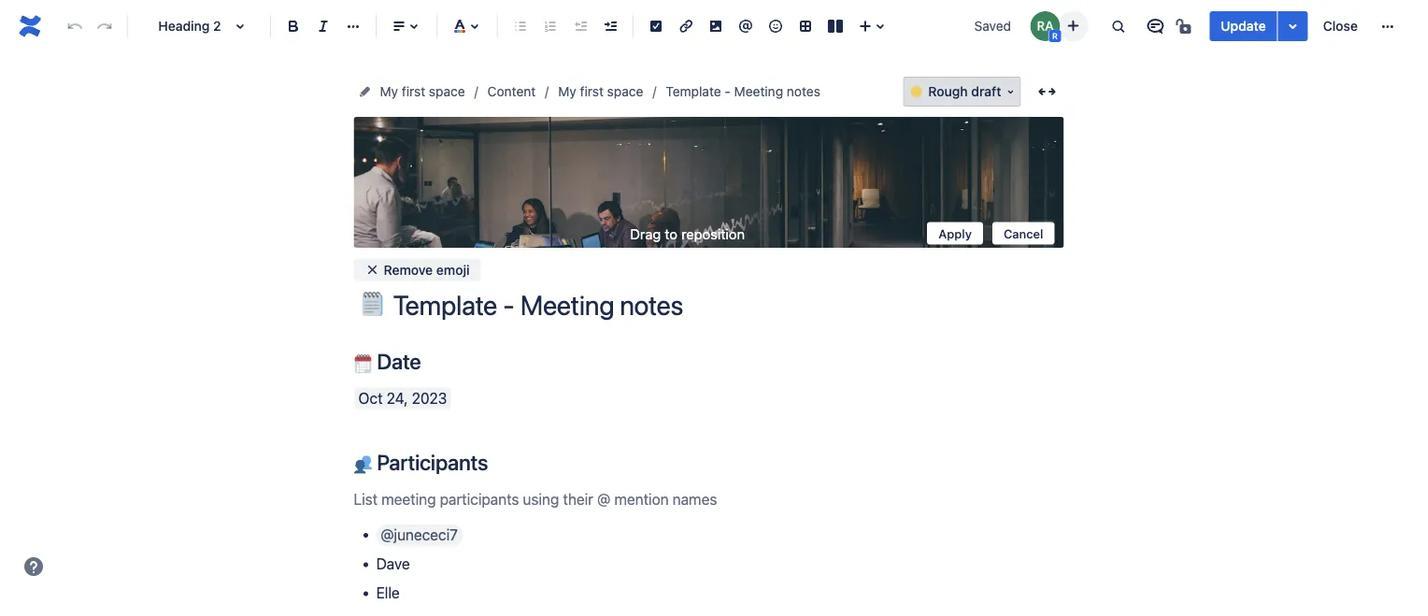 Task type: describe. For each thing, give the bounding box(es) containing it.
adjust update settings image
[[1283, 15, 1305, 37]]

template - meeting notes link
[[666, 80, 821, 103]]

remove emoji image
[[365, 262, 380, 277]]

2023
[[412, 389, 447, 407]]

heading 2
[[158, 18, 221, 34]]

update button
[[1210, 11, 1278, 41]]

layouts image
[[825, 15, 847, 37]]

make page full-width image
[[1037, 80, 1059, 103]]

:notepad_spiral: image
[[360, 292, 385, 316]]

1 my first space link from the left
[[380, 80, 465, 103]]

invite to edit image
[[1063, 14, 1085, 37]]

help image
[[22, 555, 45, 578]]

2 space from the left
[[607, 84, 644, 99]]

Main content area, start typing to enter text. text field
[[354, 349, 1065, 604]]

confluence image
[[15, 11, 45, 41]]

outdent ⇧tab image
[[569, 15, 592, 37]]

drag
[[630, 225, 661, 242]]

reposition
[[682, 225, 745, 242]]

close button
[[1313, 11, 1370, 41]]

remove
[[384, 262, 433, 277]]

update
[[1222, 18, 1267, 34]]

add image, video, or file image
[[705, 15, 727, 37]]

numbered list ⌘⇧7 image
[[540, 15, 562, 37]]

bullet list ⌘⇧8 image
[[510, 15, 532, 37]]

cancel
[[1004, 226, 1044, 240]]

apply
[[939, 226, 972, 240]]

template - meeting notes
[[666, 84, 821, 99]]

1 my first space from the left
[[380, 84, 465, 99]]

@junececi7
[[381, 525, 458, 543]]

link image
[[675, 15, 698, 37]]

24,
[[387, 389, 408, 407]]

emoji image
[[765, 15, 787, 37]]

redo ⌘⇧z image
[[94, 15, 116, 37]]

1 space from the left
[[429, 84, 465, 99]]

elle
[[376, 584, 400, 602]]

heading 2 button
[[136, 6, 263, 47]]

remove emoji
[[384, 262, 470, 277]]

undo ⌘z image
[[64, 15, 86, 37]]

dave
[[376, 555, 410, 573]]



Task type: vqa. For each thing, say whether or not it's contained in the screenshot.
week.
no



Task type: locate. For each thing, give the bounding box(es) containing it.
confluence image
[[15, 11, 45, 41]]

my right move this page icon
[[380, 84, 398, 99]]

first down outdent ⇧tab "image"
[[580, 84, 604, 99]]

1 horizontal spatial space
[[607, 84, 644, 99]]

drag to reposition
[[630, 225, 745, 242]]

:notepad_spiral: image
[[360, 292, 385, 316]]

-
[[725, 84, 731, 99]]

my for second my first space link from the right
[[380, 84, 398, 99]]

1 horizontal spatial my first space link
[[558, 80, 644, 103]]

0 horizontal spatial my first space link
[[380, 80, 465, 103]]

saved
[[975, 18, 1012, 34]]

notes
[[787, 84, 821, 99]]

space
[[429, 84, 465, 99], [607, 84, 644, 99]]

2 first from the left
[[580, 84, 604, 99]]

heading
[[158, 18, 210, 34]]

:calendar_spiral: image
[[354, 354, 373, 373]]

first for first my first space link from the right
[[580, 84, 604, 99]]

ruby anderson image
[[1031, 11, 1061, 41]]

my for first my first space link from the right
[[558, 84, 577, 99]]

2
[[213, 18, 221, 34]]

italic ⌘i image
[[312, 15, 335, 37]]

close
[[1324, 18, 1359, 34]]

my first space link
[[380, 80, 465, 103], [558, 80, 644, 103]]

cancel button
[[993, 222, 1055, 245]]

first
[[402, 84, 426, 99], [580, 84, 604, 99]]

remove emoji button
[[354, 258, 481, 281]]

emoji
[[437, 262, 470, 277]]

1 first from the left
[[402, 84, 426, 99]]

space left "content"
[[429, 84, 465, 99]]

oct
[[359, 389, 383, 407]]

oct 24, 2023
[[359, 389, 447, 407]]

no restrictions image
[[1175, 15, 1197, 37]]

find and replace image
[[1107, 15, 1130, 37]]

indent tab image
[[599, 15, 622, 37]]

space down indent tab icon
[[607, 84, 644, 99]]

0 horizontal spatial first
[[402, 84, 426, 99]]

my first space link down indent tab icon
[[558, 80, 644, 103]]

my right "content"
[[558, 84, 577, 99]]

first for second my first space link from the right
[[402, 84, 426, 99]]

:busts_in_silhouette: image
[[354, 455, 373, 474], [354, 455, 373, 474]]

to
[[665, 225, 678, 242]]

my first space
[[380, 84, 465, 99], [558, 84, 644, 99]]

content link
[[488, 80, 536, 103]]

more image
[[1377, 15, 1400, 37]]

1 my from the left
[[380, 84, 398, 99]]

my first space right move this page icon
[[380, 84, 465, 99]]

my first space down indent tab icon
[[558, 84, 644, 99]]

comment icon image
[[1145, 15, 1167, 37]]

more formatting image
[[342, 15, 365, 37]]

content
[[488, 84, 536, 99]]

Give this page a title text field
[[393, 290, 1065, 321]]

meeting
[[735, 84, 784, 99]]

participants
[[373, 450, 488, 475]]

bold ⌘b image
[[282, 15, 305, 37]]

move this page image
[[358, 84, 373, 99]]

1 horizontal spatial my
[[558, 84, 577, 99]]

0 horizontal spatial my first space
[[380, 84, 465, 99]]

template
[[666, 84, 722, 99]]

action item image
[[645, 15, 668, 37]]

my
[[380, 84, 398, 99], [558, 84, 577, 99]]

2 my first space from the left
[[558, 84, 644, 99]]

2 my first space link from the left
[[558, 80, 644, 103]]

apply button
[[928, 222, 984, 245]]

2 my from the left
[[558, 84, 577, 99]]

first right move this page icon
[[402, 84, 426, 99]]

1 horizontal spatial first
[[580, 84, 604, 99]]

align left image
[[388, 15, 410, 37]]

0 horizontal spatial space
[[429, 84, 465, 99]]

0 horizontal spatial my
[[380, 84, 398, 99]]

table image
[[795, 15, 817, 37]]

mention image
[[735, 15, 757, 37]]

1 horizontal spatial my first space
[[558, 84, 644, 99]]

my first space link right move this page icon
[[380, 80, 465, 103]]

date
[[373, 349, 421, 374]]

:calendar_spiral: image
[[354, 354, 373, 373]]



